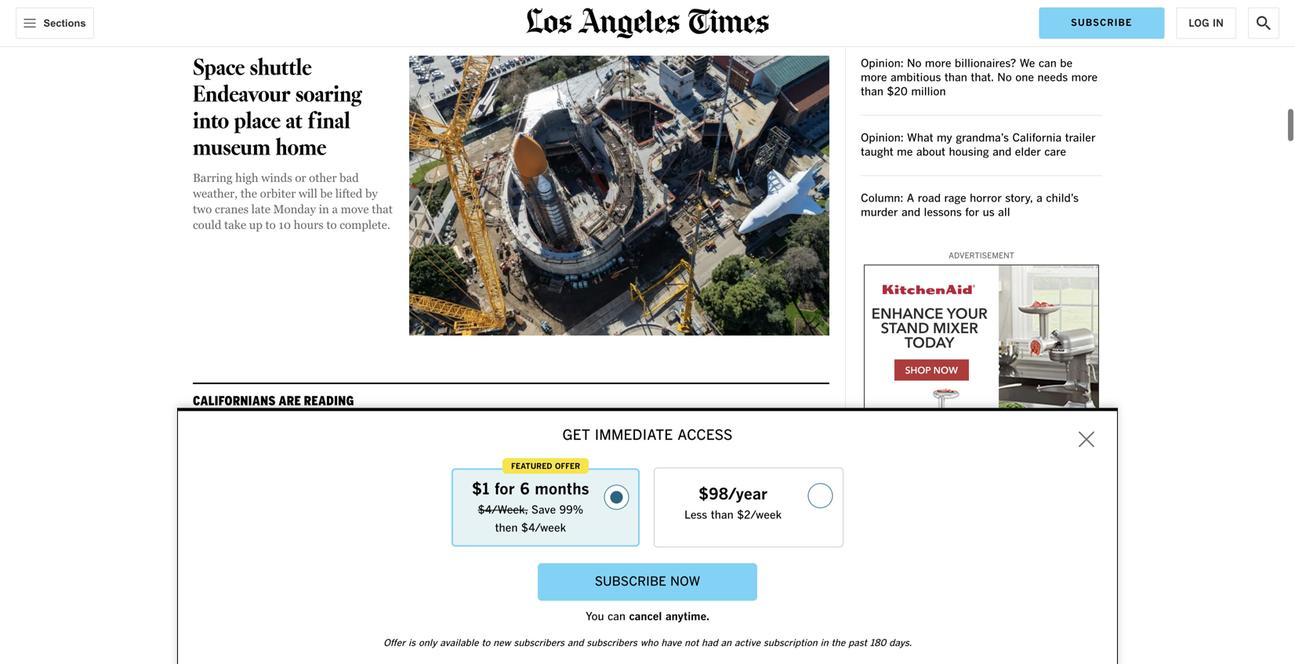 Task type: vqa. For each thing, say whether or not it's contained in the screenshot.
Theater Mask image
no



Task type: describe. For each thing, give the bounding box(es) containing it.
$98/year less than $2/week
[[685, 459, 782, 493]]

housing
[[949, 147, 989, 158]]

me
[[897, 147, 913, 158]]

home
[[276, 133, 326, 165]]

$4/week,
[[478, 477, 528, 488]]

taught
[[861, 147, 894, 158]]

to right car
[[809, 578, 819, 598]]

will
[[299, 187, 317, 200]]

anytime.
[[665, 583, 709, 594]]

woman, 31, found dead on the sand in manhattan beach
[[410, 578, 601, 614]]

opinion: no more billionaires? we can be more ambitious than that. no one needs more than $20 million link
[[861, 58, 1098, 98]]

2 subscribers from the left
[[587, 610, 637, 620]]

child's
[[1046, 193, 1079, 204]]

cranes
[[215, 202, 249, 216]]

less
[[685, 482, 707, 493]]

active
[[734, 610, 761, 620]]

other
[[309, 171, 337, 185]]

woman, 31, found dead on the sand in manhattan beach link
[[410, 578, 601, 614]]

held
[[783, 595, 806, 614]]

opinion: no more billionaires? we can be more ambitious than that. no one needs more than $20 million
[[861, 58, 1098, 98]]

save
[[531, 477, 556, 488]]

a inside space shuttle endeavour soaring into place at final museum home barring high winds or other bad weather, the orbiter will be lifted by two cranes late monday in a move that could take up to 10 hours to complete.
[[332, 202, 338, 216]]

opinion: what my grandma's california trailer taught me about housing and elder care link
[[861, 133, 1096, 158]]

log in
[[1189, 19, 1224, 29]]

orbiter
[[260, 187, 296, 200]]

dead
[[511, 578, 536, 598]]

0 horizontal spatial who
[[640, 610, 658, 620]]

murder
[[861, 207, 898, 218]]

monday
[[273, 202, 316, 216]]

1 vertical spatial than
[[861, 87, 884, 98]]

california
[[1012, 133, 1062, 144]]

take
[[224, 218, 246, 232]]

$98/year
[[699, 459, 768, 475]]

speaks
[[710, 595, 745, 614]]

get immediate access
[[562, 401, 733, 415]]

featured offer
[[511, 434, 580, 442]]

31,
[[458, 578, 473, 598]]

wipers'
[[723, 611, 762, 631]]

sand
[[576, 578, 601, 598]]

horror
[[970, 193, 1002, 204]]

2 horizontal spatial in
[[820, 610, 828, 620]]

are
[[279, 393, 301, 408]]

'i
[[772, 595, 780, 614]]

subscribe
[[595, 548, 666, 560]]

to left 10
[[265, 218, 276, 232]]

we
[[1020, 58, 1035, 69]]

that
[[372, 202, 393, 216]]

sections
[[43, 17, 86, 29]]

road
[[918, 193, 941, 204]]

log in link
[[1176, 7, 1236, 40]]

the inside space shuttle endeavour soaring into place at final museum home barring high winds or other bad weather, the orbiter will be lifted by two cranes late monday in a move that could take up to 10 hours to complete.
[[241, 187, 257, 200]]

subscribe now
[[595, 548, 700, 560]]

needs
[[1038, 72, 1068, 83]]

$2/week
[[737, 482, 782, 493]]

is
[[408, 610, 416, 620]]

about
[[916, 147, 946, 158]]

available
[[440, 610, 479, 620]]

manhattan
[[424, 595, 483, 614]]

lessons
[[924, 207, 962, 218]]

getaway
[[744, 578, 786, 598]]

in inside "woman, 31, found dead on the sand in manhattan beach"
[[410, 595, 421, 614]]

subscription
[[763, 610, 817, 620]]

my
[[937, 133, 952, 144]]

save
[[628, 595, 650, 614]]

reading
[[304, 393, 354, 408]]

beach
[[486, 595, 518, 614]]

move
[[341, 202, 369, 216]]

to left new on the bottom of page
[[482, 610, 490, 620]]

2 horizontal spatial more
[[1071, 72, 1098, 83]]

0 horizontal spatial no
[[907, 58, 922, 69]]

the left past
[[831, 610, 845, 620]]

1 horizontal spatial more
[[925, 58, 951, 69]]

a
[[907, 193, 914, 204]]

column:
[[861, 193, 903, 204]]

featured
[[511, 434, 552, 442]]

on inside "woman, 31, found dead on the sand in manhattan beach"
[[539, 578, 553, 598]]

us
[[983, 207, 995, 218]]

final
[[308, 106, 350, 138]]

than inside $98/year less than $2/week
[[711, 482, 734, 493]]

and inside column: a road rage horror story, a child's murder and lessons for us all
[[902, 207, 920, 218]]

the inside "woman, 31, found dead on the sand in manhattan beach"
[[556, 578, 573, 598]]

elder
[[1015, 147, 1041, 158]]

advertisement element
[[864, 265, 1099, 461]]

space shuttle endeavour soaring into place at final museum home barring high winds or other bad weather, the orbiter will be lifted by two cranes late monday in a move that could take up to 10 hours to complete.
[[193, 53, 393, 232]]

new
[[493, 610, 511, 620]]

column: a road rage horror story, a child's murder and lessons for us all link
[[861, 193, 1079, 218]]

for inside $1 for 6 months $4/week, save 99% then $4/week
[[494, 454, 515, 470]]

2 vertical spatial and
[[567, 610, 584, 620]]

that.
[[971, 72, 994, 83]]

be inside opinion: no more billionaires? we can be more ambitious than that. no one needs more than $20 million
[[1060, 58, 1073, 69]]



Task type: locate. For each thing, give the bounding box(es) containing it.
only
[[419, 610, 437, 620]]

a right "story,"
[[1037, 193, 1043, 204]]

ali zacharias rides on the hood of the vehicale involved in the abduction of her dog onyx, a french bulldog with one blue eye, and one green eye, was stolen from his owner in downtown la on jan. 18. image
[[628, 430, 829, 564]]

out:
[[748, 595, 769, 614]]

0 horizontal spatial a
[[332, 202, 338, 216]]

more up ambitious on the right top of page
[[925, 58, 951, 69]]

stolen
[[653, 595, 684, 614]]

0 horizontal spatial can
[[608, 583, 626, 594]]

2 horizontal spatial than
[[945, 72, 967, 83]]

who
[[672, 578, 695, 598], [640, 610, 658, 620]]

no left one in the top of the page
[[997, 72, 1012, 83]]

had
[[702, 610, 718, 620]]

1 horizontal spatial can
[[1039, 58, 1057, 69]]

not
[[685, 610, 699, 620]]

endeavour
[[193, 79, 290, 112]]

1 horizontal spatial who
[[672, 578, 695, 598]]

you
[[586, 583, 604, 594]]

to down cancel
[[628, 611, 638, 631]]

space shuttle endeavour soaring into place at final museum home link
[[193, 53, 362, 165]]

woman,
[[410, 578, 455, 598]]

hours
[[294, 218, 324, 232]]

1 horizontal spatial for
[[965, 207, 979, 218]]

can right you
[[608, 583, 626, 594]]

a left move
[[332, 202, 338, 216]]

opinion: up the "taught"
[[861, 133, 904, 144]]

sections button
[[16, 7, 94, 39]]

a
[[1037, 193, 1043, 204], [332, 202, 338, 216]]

2 vertical spatial than
[[711, 482, 734, 493]]

1 vertical spatial and
[[902, 207, 920, 218]]

home page image
[[526, 8, 769, 38]]

to right hours
[[326, 218, 337, 232]]

get
[[562, 401, 590, 415]]

the left the 'sand'
[[556, 578, 573, 598]]

opinion: inside opinion: no more billionaires? we can be more ambitious than that. no one needs more than $20 million
[[861, 58, 904, 69]]

10
[[279, 218, 291, 232]]

los angeles, ca - january 26: the space shuttle endeavour is wrapped in protective shrink wrap and is parked next to external fuel tanks and is anticipated to be lifted by a 450-foot crane and mated to there tanks in full launch position in the next few days, weather permitting at the future samuel oschin air and space center in on friday, jan. 26, 2024 in los angeles, ca. (brian van der brug / los angeles times) image
[[409, 56, 829, 336]]

than down "$98/year"
[[711, 482, 734, 493]]

180
[[870, 610, 886, 620]]

1 vertical spatial can
[[608, 583, 626, 594]]

place
[[234, 106, 280, 138]]

0 vertical spatial who
[[672, 578, 695, 598]]

and inside opinion: what my grandma's california trailer taught me about housing and elder care
[[993, 147, 1012, 158]]

than left that.
[[945, 72, 967, 83]]

$20
[[887, 87, 908, 98]]

up
[[249, 218, 263, 232]]

ambitious
[[891, 72, 941, 83]]

immediate
[[595, 401, 673, 415]]

$1
[[472, 454, 489, 470]]

barring
[[193, 171, 232, 185]]

more right the needs
[[1071, 72, 1098, 83]]

2 opinion: from the top
[[861, 133, 904, 144]]

winds
[[261, 171, 292, 185]]

1 horizontal spatial and
[[902, 207, 920, 218]]

a inside column: a road rage horror story, a child's murder and lessons for us all
[[1037, 193, 1043, 204]]

0 horizontal spatial on
[[539, 578, 553, 598]]

be
[[1060, 58, 1073, 69], [320, 187, 333, 200]]

an
[[721, 610, 732, 620]]

billionaires?
[[955, 58, 1016, 69]]

in right held
[[820, 610, 828, 620]]

offer
[[555, 434, 580, 442]]

than
[[945, 72, 967, 83], [861, 87, 884, 98], [711, 482, 734, 493]]

californians are reading
[[193, 393, 354, 408]]

1 horizontal spatial than
[[861, 87, 884, 98]]

past
[[848, 610, 867, 620]]

in up hours
[[319, 202, 329, 216]]

0 vertical spatial can
[[1039, 58, 1057, 69]]

advertisement
[[949, 252, 1014, 260]]

windshield
[[661, 611, 720, 631]]

be down "other"
[[320, 187, 333, 200]]

for inside column: a road rage horror story, a child's murder and lessons for us all
[[965, 207, 979, 218]]

0 horizontal spatial more
[[861, 72, 887, 83]]

0 horizontal spatial and
[[567, 610, 584, 620]]

1 vertical spatial for
[[494, 454, 515, 470]]

trailer
[[1065, 133, 1096, 144]]

0 vertical spatial be
[[1060, 58, 1073, 69]]

0 vertical spatial and
[[993, 147, 1012, 158]]

dog
[[688, 595, 707, 614]]

1 horizontal spatial on
[[809, 595, 823, 614]]

on right the dead
[[539, 578, 553, 598]]

be inside space shuttle endeavour soaring into place at final museum home barring high winds or other bad weather, the orbiter will be lifted by two cranes late monday in a move that could take up to 10 hours to complete.
[[320, 187, 333, 200]]

1 subscribers from the left
[[514, 610, 564, 620]]

months
[[535, 454, 589, 470]]

then
[[495, 495, 518, 506]]

in right offer
[[410, 595, 421, 614]]

car
[[789, 578, 806, 598]]

who inside the woman who clung to getaway car to save stolen dog speaks out: 'i held on to the windshield wipers'
[[672, 578, 695, 598]]

0 horizontal spatial than
[[711, 482, 734, 493]]

0 horizontal spatial subscribers
[[514, 610, 564, 620]]

1 vertical spatial no
[[997, 72, 1012, 83]]

and
[[993, 147, 1012, 158], [902, 207, 920, 218], [567, 610, 584, 620]]

subscribers down the dead
[[514, 610, 564, 620]]

0 vertical spatial opinion:
[[861, 58, 904, 69]]

found
[[476, 578, 508, 598]]

the left have
[[641, 611, 658, 631]]

and down the 'sand'
[[567, 610, 584, 620]]

0 horizontal spatial be
[[320, 187, 333, 200]]

museum
[[193, 133, 270, 165]]

0 horizontal spatial in
[[319, 202, 329, 216]]

bad
[[340, 171, 359, 185]]

space
[[193, 53, 245, 85]]

0 vertical spatial no
[[907, 58, 922, 69]]

1 vertical spatial opinion:
[[861, 133, 904, 144]]

0 vertical spatial for
[[965, 207, 979, 218]]

cancel
[[629, 583, 662, 594]]

the inside the woman who clung to getaway car to save stolen dog speaks out: 'i held on to the windshield wipers'
[[641, 611, 658, 631]]

log
[[1189, 19, 1209, 29]]

story,
[[1005, 193, 1033, 204]]

what
[[907, 133, 933, 144]]

days.
[[889, 610, 912, 620]]

guides
[[861, 639, 901, 654]]

subscribers down you
[[587, 610, 637, 620]]

column: a road rage horror story, a child's murder and lessons for us all
[[861, 193, 1079, 218]]

you can cancel anytime.
[[586, 583, 709, 594]]

more up $20 on the top right of the page
[[861, 72, 887, 83]]

in inside space shuttle endeavour soaring into place at final museum home barring high winds or other bad weather, the orbiter will be lifted by two cranes late monday in a move that could take up to 10 hours to complete.
[[319, 202, 329, 216]]

1 opinion: from the top
[[861, 58, 904, 69]]

woman who clung to getaway car to save stolen dog speaks out: 'i held on to the windshield wipers' link
[[628, 578, 823, 631]]

1 horizontal spatial no
[[997, 72, 1012, 83]]

soaring
[[296, 79, 362, 112]]

more
[[925, 58, 951, 69], [861, 72, 887, 83], [1071, 72, 1098, 83]]

who left have
[[640, 610, 658, 620]]

can inside opinion: no more billionaires? we can be more ambitious than that. no one needs more than $20 million
[[1039, 58, 1057, 69]]

on right held
[[809, 595, 823, 614]]

have
[[661, 610, 682, 620]]

can up the needs
[[1039, 58, 1057, 69]]

opinion: what my grandma's california trailer taught me about housing and elder care
[[861, 133, 1096, 158]]

in
[[1213, 19, 1224, 29]]

late
[[251, 202, 270, 216]]

0 horizontal spatial for
[[494, 454, 515, 470]]

1 horizontal spatial a
[[1037, 193, 1043, 204]]

1 vertical spatial who
[[640, 610, 658, 620]]

1 horizontal spatial in
[[410, 595, 421, 614]]

to right clung
[[731, 578, 741, 598]]

neighborhoods guides manhattan beach image
[[410, 430, 612, 564]]

1 vertical spatial be
[[320, 187, 333, 200]]

who up not
[[672, 578, 695, 598]]

on inside the woman who clung to getaway car to save stolen dog speaks out: 'i held on to the windshield wipers'
[[809, 595, 823, 614]]

the down high
[[241, 187, 257, 200]]

opinion: for more
[[861, 58, 904, 69]]

opinion: inside opinion: what my grandma's california trailer taught me about housing and elder care
[[861, 133, 904, 144]]

at
[[286, 106, 302, 138]]

2 horizontal spatial and
[[993, 147, 1012, 158]]

0 vertical spatial than
[[945, 72, 967, 83]]

opinion: for me
[[861, 133, 904, 144]]

opinion: up $20 on the top right of the page
[[861, 58, 904, 69]]

than left $20 on the top right of the page
[[861, 87, 884, 98]]

woman who clung to getaway car to save stolen dog speaks out: 'i held on to the windshield wipers'
[[628, 578, 823, 631]]

$1 for 6 months $4/week, save 99% then $4/week
[[472, 454, 589, 506]]

99%
[[559, 477, 583, 488]]

and down grandma's on the top
[[993, 147, 1012, 158]]

and down 'a' at the right top
[[902, 207, 920, 218]]

be up the needs
[[1060, 58, 1073, 69]]

for left us
[[965, 207, 979, 218]]

1 horizontal spatial be
[[1060, 58, 1073, 69]]

1 horizontal spatial subscribers
[[587, 610, 637, 620]]

for left 6
[[494, 454, 515, 470]]

to
[[265, 218, 276, 232], [326, 218, 337, 232], [731, 578, 741, 598], [809, 578, 819, 598], [482, 610, 490, 620], [628, 611, 638, 631]]

weather,
[[193, 187, 238, 200]]

6
[[520, 454, 530, 470]]

no up ambitious on the right top of page
[[907, 58, 922, 69]]

no
[[907, 58, 922, 69], [997, 72, 1012, 83]]



